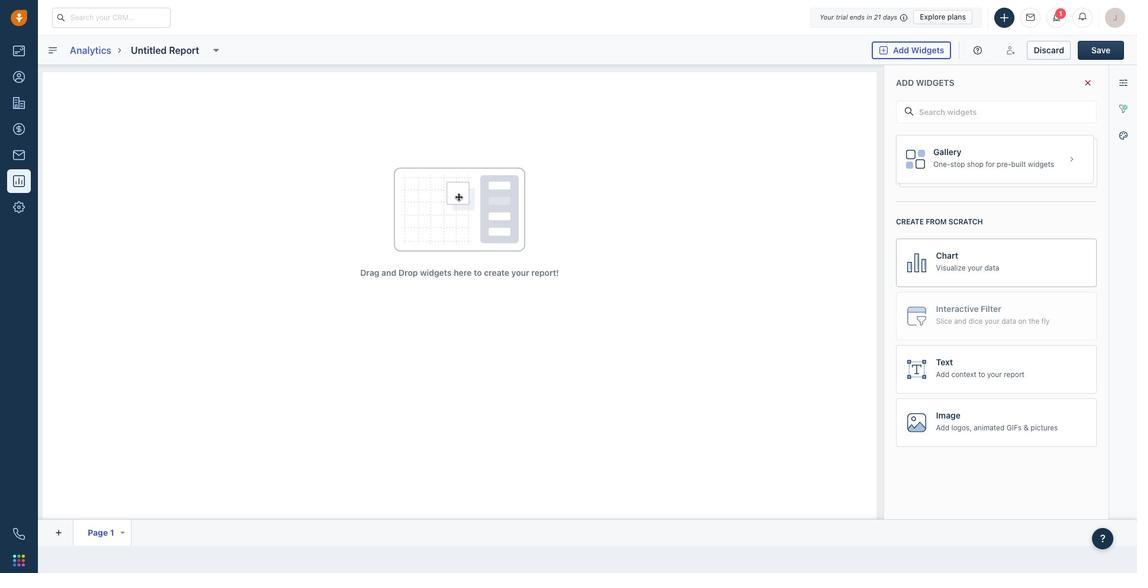 Task type: vqa. For each thing, say whether or not it's contained in the screenshot.
plans
yes



Task type: describe. For each thing, give the bounding box(es) containing it.
your
[[820, 13, 834, 21]]

explore
[[920, 12, 946, 21]]

plans
[[948, 12, 966, 21]]

freshworks switcher image
[[13, 555, 25, 567]]

in
[[867, 13, 872, 21]]

1 link
[[1047, 7, 1067, 28]]

phone element
[[7, 523, 31, 546]]



Task type: locate. For each thing, give the bounding box(es) containing it.
trial
[[836, 13, 848, 21]]

days
[[883, 13, 898, 21]]

your trial ends in 21 days
[[820, 13, 898, 21]]

1
[[1059, 10, 1063, 17]]

explore plans link
[[914, 10, 973, 24]]

21
[[874, 13, 881, 21]]

phone image
[[13, 528, 25, 540]]

Search your CRM... text field
[[52, 7, 171, 28]]

ends
[[850, 13, 865, 21]]

explore plans
[[920, 12, 966, 21]]



